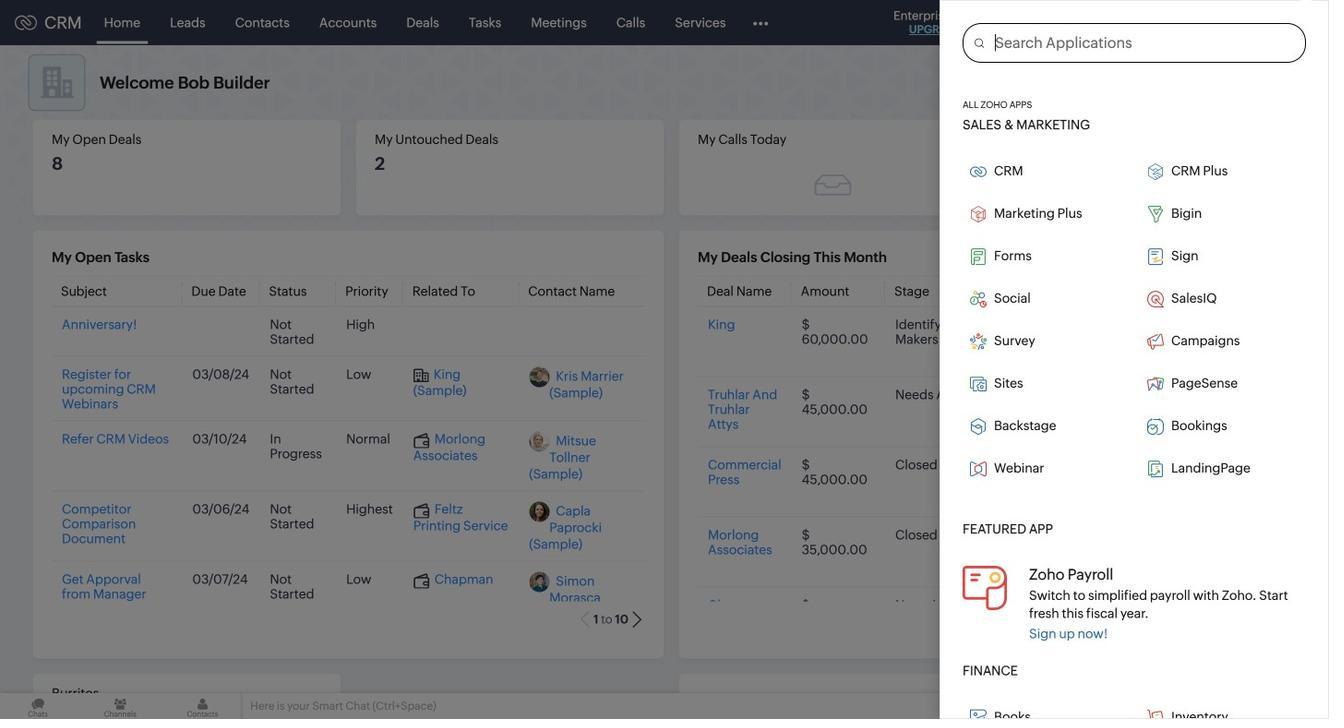 Task type: locate. For each thing, give the bounding box(es) containing it.
Search Applications text field
[[984, 24, 1306, 62]]

channels image
[[82, 694, 158, 719]]

profile image
[[1247, 8, 1276, 37]]

profile element
[[1236, 0, 1287, 45]]

search element
[[1050, 0, 1088, 45]]

calendar image
[[1134, 15, 1150, 30]]

signals image
[[1099, 15, 1112, 30]]



Task type: vqa. For each thing, say whether or not it's contained in the screenshot.
Contacts image
yes



Task type: describe. For each thing, give the bounding box(es) containing it.
signals element
[[1088, 0, 1123, 45]]

chats image
[[0, 694, 76, 719]]

contacts image
[[165, 694, 241, 719]]

search image
[[1061, 15, 1077, 30]]

zoho payroll image
[[963, 566, 1008, 610]]

logo image
[[15, 15, 37, 30]]



